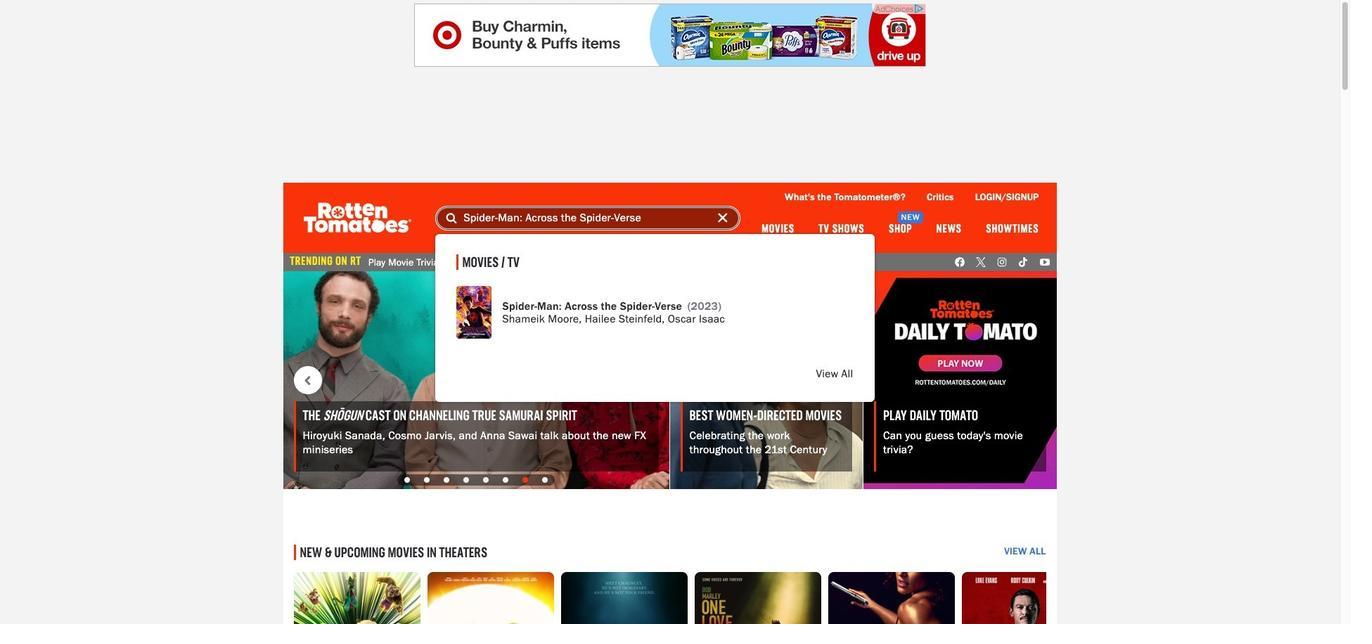 Task type: locate. For each thing, give the bounding box(es) containing it.
navigation bar element
[[283, 183, 1057, 253]]



